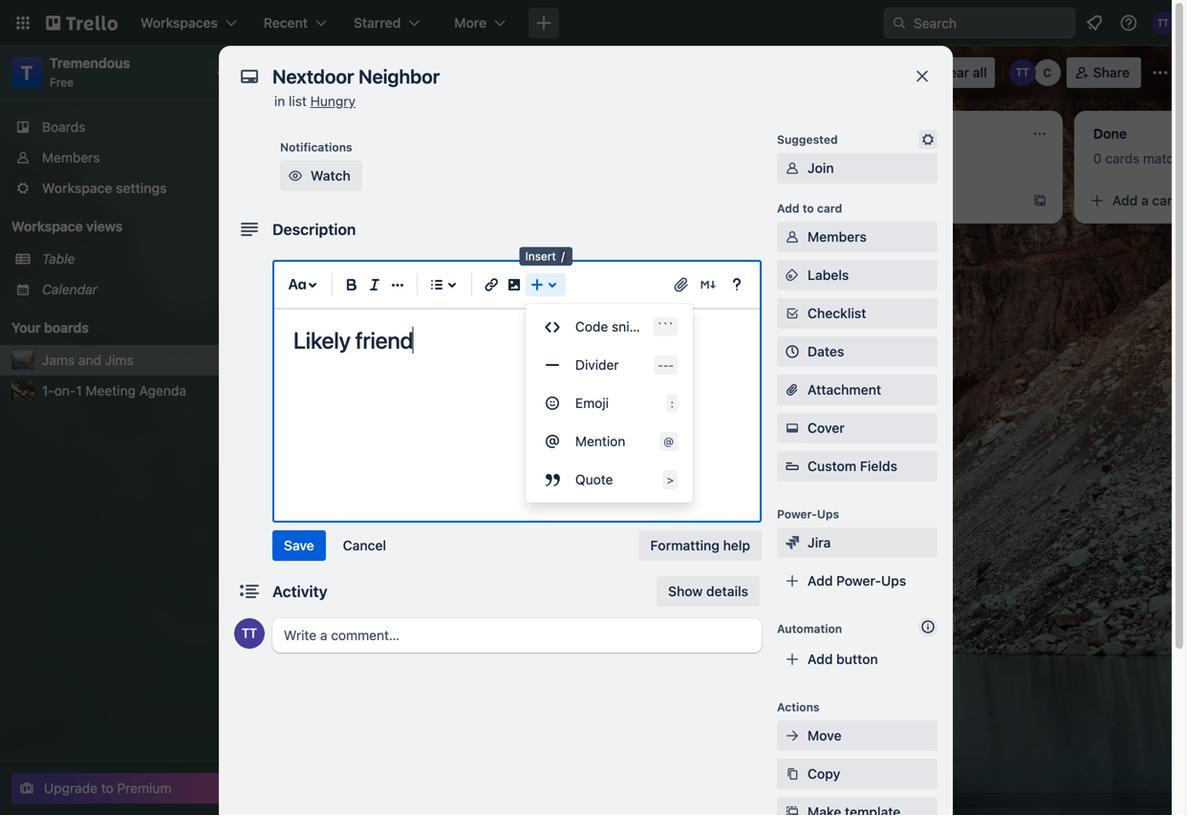 Task type: locate. For each thing, give the bounding box(es) containing it.
primary element
[[0, 0, 1187, 46]]

ups up jira
[[817, 508, 840, 521]]

members down boards at left top
[[42, 150, 100, 165]]

0 down share button
[[1094, 151, 1102, 166]]

checklist link
[[777, 298, 938, 329]]

details
[[707, 584, 749, 600]]

match up watch
[[329, 151, 367, 166]]

card down join
[[817, 202, 843, 215]]

add power-ups link
[[777, 566, 938, 597]]

0 horizontal spatial match
[[329, 151, 367, 166]]

1 vertical spatial to
[[101, 781, 114, 796]]

star or unstar board image
[[417, 65, 432, 80]]

sm image inside copy link
[[783, 765, 802, 784]]

tremendous
[[50, 55, 130, 71]]

0 vertical spatial to
[[803, 202, 814, 215]]

2 horizontal spatial 0
[[1094, 151, 1102, 166]]

cancel
[[343, 538, 386, 554]]

0 horizontal spatial card
[[817, 202, 843, 215]]

italic ⌘i image
[[363, 273, 386, 296]]

sm image inside "members" link
[[783, 228, 802, 247]]

add for add a card
[[841, 193, 867, 208]]

members link
[[0, 142, 249, 173], [777, 222, 938, 252]]

cards up watch
[[291, 151, 325, 166]]

power- up automation
[[837, 573, 882, 589]]

2 horizontal spatial match
[[1144, 151, 1182, 166]]

1 horizontal spatial 0
[[822, 151, 831, 166]]

1 cards from the left
[[291, 151, 325, 166]]

card right a
[[881, 193, 909, 208]]

1 horizontal spatial 1
[[911, 65, 917, 80]]

2 cards from the left
[[834, 151, 869, 166]]

0 vertical spatial jams
[[273, 62, 318, 83]]

divider image
[[541, 354, 564, 377]]

1 vertical spatial and
[[78, 352, 101, 368]]

move link
[[777, 721, 938, 752]]

more formatting image
[[386, 273, 409, 296]]

members
[[42, 150, 100, 165], [808, 229, 867, 245]]

sm image for jira
[[783, 534, 802, 553]]

jams up "list"
[[273, 62, 318, 83]]

0 cards match filters up add a card
[[822, 151, 949, 166]]

1 horizontal spatial match
[[872, 151, 911, 166]]

and down your boards with 2 items element in the top of the page
[[78, 352, 101, 368]]

add inside add power-ups link
[[808, 573, 833, 589]]

to for upgrade
[[101, 781, 114, 796]]

0 horizontal spatial and
[[78, 352, 101, 368]]

insert
[[525, 249, 556, 263]]

members for the left "members" link
[[42, 150, 100, 165]]

add down jira
[[808, 573, 833, 589]]

sm image
[[919, 130, 938, 149], [783, 159, 802, 178], [783, 419, 802, 438], [783, 765, 802, 784], [783, 803, 802, 816]]

table link
[[42, 250, 237, 269]]

0 vertical spatial 1
[[911, 65, 917, 80]]

cards
[[291, 151, 325, 166], [834, 151, 869, 166], [1106, 151, 1140, 166]]

match up add a card
[[872, 151, 911, 166]]

add inside add button button
[[808, 652, 833, 667]]

1 match from the left
[[329, 151, 367, 166]]

c button
[[1034, 59, 1061, 86]]

sm image up suggested
[[780, 57, 807, 84]]

0 horizontal spatial 1
[[76, 383, 82, 399]]

card inside button
[[881, 193, 909, 208]]

to down join
[[803, 202, 814, 215]]

and inside 'text box'
[[322, 62, 353, 83]]

emoji image
[[541, 392, 564, 415]]

add down automation
[[808, 652, 833, 667]]

to right upgrade
[[101, 781, 114, 796]]

workspace views
[[11, 218, 123, 234]]

suggested
[[777, 133, 838, 146]]

1-on-1 meeting agenda
[[42, 383, 186, 399]]

friend
[[355, 327, 413, 354]]

sm image for members
[[783, 228, 802, 247]]

sm image inside move link
[[783, 727, 802, 746]]

cards left f
[[1106, 151, 1140, 166]]

show details link
[[657, 577, 760, 607]]

jams up the on-
[[42, 352, 75, 368]]

1 horizontal spatial cards
[[834, 151, 869, 166]]

1 left clear
[[911, 65, 917, 80]]

custom fields button
[[777, 457, 938, 476]]

1 horizontal spatial members link
[[777, 222, 938, 252]]

terry turtle (terryturtle) image
[[1152, 11, 1175, 34], [1010, 59, 1036, 86], [234, 619, 265, 649]]

Search field
[[907, 9, 1075, 37]]

add power-ups
[[808, 573, 907, 589]]

clear all button
[[929, 57, 995, 88]]

dates
[[808, 344, 845, 360]]

cards down suggested
[[834, 151, 869, 166]]

0 horizontal spatial to
[[101, 781, 114, 796]]

join
[[808, 160, 834, 176]]

create board or workspace image
[[535, 13, 554, 33]]

card
[[881, 193, 909, 208], [817, 202, 843, 215]]

0 vertical spatial members link
[[0, 142, 249, 173]]

0 down in
[[279, 151, 287, 166]]

sm image left join
[[783, 159, 802, 178]]

card for add a card
[[881, 193, 909, 208]]

:
[[671, 397, 674, 410]]

0 vertical spatial jims
[[356, 62, 396, 83]]

menu
[[526, 308, 693, 499]]

1 horizontal spatial to
[[803, 202, 814, 215]]

filters right watch button
[[371, 151, 406, 166]]

0 horizontal spatial 0
[[279, 151, 287, 166]]

tremendous free
[[50, 55, 130, 89]]

sm image up add a card button
[[919, 130, 938, 149]]

meeting
[[86, 383, 136, 399]]

add for add button
[[808, 652, 833, 667]]

quote image
[[541, 469, 564, 491]]

boards link
[[0, 112, 249, 142]]

button
[[837, 652, 878, 667]]

1 horizontal spatial ups
[[882, 573, 907, 589]]

0 horizontal spatial jams and jims
[[42, 352, 134, 368]]

to
[[803, 202, 814, 215], [101, 781, 114, 796]]

t
[[21, 61, 33, 84]]

1 horizontal spatial filters
[[914, 151, 949, 166]]

match
[[329, 151, 367, 166], [872, 151, 911, 166], [1144, 151, 1182, 166]]

0 horizontal spatial cards
[[291, 151, 325, 166]]

tooltip
[[520, 247, 573, 266]]

sm image left labels
[[783, 266, 802, 285]]

1 horizontal spatial terry turtle (terryturtle) image
[[1010, 59, 1036, 86]]

sm image down copy link
[[783, 803, 802, 816]]

0 horizontal spatial 0 cards match filters
[[279, 151, 406, 166]]

sm image left watch
[[286, 166, 305, 185]]

save
[[284, 538, 314, 554]]

1 horizontal spatial and
[[322, 62, 353, 83]]

Write a comment text field
[[273, 619, 762, 653]]

activity
[[273, 583, 328, 601]]

automation
[[777, 622, 843, 636]]

filters
[[371, 151, 406, 166], [914, 151, 949, 166]]

sm image inside the 'labels' link
[[783, 266, 802, 285]]

1 right 1-
[[76, 383, 82, 399]]

your boards
[[11, 320, 89, 336]]

0 vertical spatial and
[[322, 62, 353, 83]]

jams and jims up hungry
[[273, 62, 396, 83]]

power-ups
[[777, 508, 840, 521]]

1 filters from the left
[[371, 151, 406, 166]]

0 horizontal spatial members
[[42, 150, 100, 165]]

1 horizontal spatial jams
[[273, 62, 318, 83]]

create from template… image
[[1033, 193, 1048, 208]]

editor toolbar toolbar
[[282, 270, 753, 503]]

boards
[[42, 119, 85, 135]]

match left f
[[1144, 151, 1182, 166]]

2 - from the left
[[664, 359, 669, 372]]

members link up the 'labels' link
[[777, 222, 938, 252]]

1 horizontal spatial jims
[[356, 62, 396, 83]]

2 match from the left
[[872, 151, 911, 166]]

sm image inside watch button
[[286, 166, 305, 185]]

add
[[841, 193, 867, 208], [777, 202, 800, 215], [808, 573, 833, 589], [808, 652, 833, 667]]

mention image
[[541, 430, 564, 453]]

all
[[973, 65, 988, 80]]

boards
[[44, 320, 89, 336]]

attach and insert link image
[[672, 275, 691, 295]]

members up labels
[[808, 229, 867, 245]]

hungry
[[310, 93, 356, 109]]

menu containing code snippet
[[526, 308, 693, 499]]

0 cards match filters up watch
[[279, 151, 406, 166]]

1 vertical spatial ups
[[882, 573, 907, 589]]

sm image for join
[[783, 159, 802, 178]]

c
[[1043, 66, 1052, 79]]

0 horizontal spatial power-
[[777, 508, 817, 521]]

on-
[[54, 383, 76, 399]]

/
[[562, 249, 565, 263]]

jams and jims inside 'text box'
[[273, 62, 396, 83]]

sm image inside join link
[[783, 159, 802, 178]]

hungry link
[[310, 93, 356, 109]]

0 vertical spatial power-
[[777, 508, 817, 521]]

1-
[[42, 383, 54, 399]]

1 vertical spatial jams and jims
[[42, 352, 134, 368]]

labels link
[[777, 260, 938, 291]]

agenda
[[139, 383, 186, 399]]

view markdown image
[[699, 275, 718, 295]]

sm image down add to card at the right top of page
[[783, 228, 802, 247]]

jams inside 'text box'
[[273, 62, 318, 83]]

and up hungry
[[322, 62, 353, 83]]

to for add
[[803, 202, 814, 215]]

jams and jims down your boards with 2 items element in the top of the page
[[42, 352, 134, 368]]

a
[[870, 193, 878, 208]]

sm image left jira
[[783, 534, 802, 553]]

sm image for labels
[[783, 266, 802, 285]]

1 horizontal spatial card
[[881, 193, 909, 208]]

back to home image
[[46, 8, 118, 38]]

add left a
[[841, 193, 867, 208]]

members link down boards at left top
[[0, 142, 249, 173]]

sm image left 'checklist'
[[783, 304, 802, 323]]

cover
[[808, 420, 845, 436]]

sm image left copy
[[783, 765, 802, 784]]

add a card
[[841, 193, 909, 208]]

help
[[723, 538, 751, 554]]

sm image
[[780, 57, 807, 84], [286, 166, 305, 185], [783, 228, 802, 247], [783, 266, 802, 285], [783, 304, 802, 323], [783, 534, 802, 553], [783, 727, 802, 746]]

ups up add button button at the right bottom of the page
[[882, 573, 907, 589]]

jams and jims
[[273, 62, 396, 83], [42, 352, 134, 368]]

sm image left cover
[[783, 419, 802, 438]]

add a card button
[[811, 185, 1021, 216]]

1 horizontal spatial jams and jims
[[273, 62, 396, 83]]

labels
[[808, 267, 849, 283]]

your
[[11, 320, 41, 336]]

2 vertical spatial terry turtle (terryturtle) image
[[234, 619, 265, 649]]

0 vertical spatial members
[[42, 150, 100, 165]]

0 horizontal spatial ups
[[817, 508, 840, 521]]

premium
[[117, 781, 172, 796]]

sm image inside the cover link
[[783, 419, 802, 438]]

sm image for cover
[[783, 419, 802, 438]]

add inside add a card button
[[841, 193, 867, 208]]

clear all
[[936, 65, 988, 80]]

Board name text field
[[264, 57, 405, 88]]

1 vertical spatial power-
[[837, 573, 882, 589]]

1 inside button
[[911, 65, 917, 80]]

jims left star or unstar board image
[[356, 62, 396, 83]]

2 0 cards match filters from the left
[[822, 151, 949, 166]]

clear
[[936, 65, 970, 80]]

add down suggested
[[777, 202, 800, 215]]

0 vertical spatial jams and jims
[[273, 62, 396, 83]]

0 notifications image
[[1083, 11, 1106, 34]]

sm image for move
[[783, 727, 802, 746]]

jira
[[808, 535, 831, 551]]

filters up add a card button
[[914, 151, 949, 166]]

1 horizontal spatial members
[[808, 229, 867, 245]]

0 horizontal spatial jams
[[42, 352, 75, 368]]

0 cards match filters
[[279, 151, 406, 166], [822, 151, 949, 166]]

0 down suggested
[[822, 151, 831, 166]]

sm image inside checklist link
[[783, 304, 802, 323]]

0 horizontal spatial members link
[[0, 142, 249, 173]]

0 vertical spatial terry turtle (terryturtle) image
[[1152, 11, 1175, 34]]

bold ⌘b image
[[340, 273, 363, 296]]

1 vertical spatial members
[[808, 229, 867, 245]]

2 horizontal spatial cards
[[1106, 151, 1140, 166]]

sm image down "actions"
[[783, 727, 802, 746]]

tooltip containing insert
[[520, 247, 573, 266]]

power- up jira
[[777, 508, 817, 521]]

0 horizontal spatial filters
[[371, 151, 406, 166]]

views
[[86, 218, 123, 234]]

0 horizontal spatial jims
[[105, 352, 134, 368]]

likely friend
[[294, 327, 413, 354]]

1 horizontal spatial 0 cards match filters
[[822, 151, 949, 166]]

None text field
[[263, 59, 894, 94]]

jims up 1-on-1 meeting agenda
[[105, 352, 134, 368]]

actions
[[777, 701, 820, 714]]



Task type: describe. For each thing, give the bounding box(es) containing it.
workspace
[[11, 218, 83, 234]]

quote
[[576, 472, 613, 488]]

sm image for copy
[[783, 765, 802, 784]]

3 0 from the left
[[1094, 151, 1102, 166]]

open information menu image
[[1120, 13, 1139, 33]]

formatting help link
[[639, 531, 762, 561]]

>
[[667, 473, 674, 487]]

share button
[[1067, 57, 1142, 88]]

dates button
[[777, 337, 938, 367]]

search image
[[892, 15, 907, 31]]

table
[[42, 251, 75, 267]]

1 - from the left
[[658, 359, 664, 372]]

2 0 from the left
[[822, 151, 831, 166]]

tremendous link
[[50, 55, 130, 71]]

1 button
[[815, 57, 929, 88]]

3 - from the left
[[669, 359, 674, 372]]

cover link
[[777, 413, 938, 444]]

3 cards from the left
[[1106, 151, 1140, 166]]

custom
[[808, 458, 857, 474]]

in
[[274, 93, 285, 109]]

upgrade to premium link
[[11, 774, 233, 804]]

join link
[[777, 153, 938, 184]]

1-on-1 meeting agenda link
[[42, 382, 237, 401]]

link image
[[480, 273, 503, 296]]

calendar
[[42, 282, 98, 297]]

1 vertical spatial members link
[[777, 222, 938, 252]]

0 vertical spatial ups
[[817, 508, 840, 521]]

0 cards match f
[[1094, 151, 1187, 166]]

chestercheeetah (chestercheeetah) image
[[1034, 59, 1061, 86]]

1 vertical spatial jams
[[42, 352, 75, 368]]

divider
[[576, 357, 619, 373]]

sm image for checklist
[[783, 304, 802, 323]]

sm image for watch
[[286, 166, 305, 185]]

formatting
[[651, 538, 720, 554]]

upgrade
[[44, 781, 98, 796]]

your boards with 2 items element
[[11, 316, 193, 339]]

1 vertical spatial jims
[[105, 352, 134, 368]]

watch button
[[280, 161, 362, 191]]

description
[[273, 220, 356, 239]]

upgrade to premium
[[44, 781, 172, 796]]

3 match from the left
[[1144, 151, 1182, 166]]

1 horizontal spatial power-
[[837, 573, 882, 589]]

formatting help
[[651, 538, 751, 554]]

checklist
[[808, 305, 867, 321]]

attachment
[[808, 382, 882, 398]]

1 vertical spatial terry turtle (terryturtle) image
[[1010, 59, 1036, 86]]

attachment button
[[777, 375, 938, 405]]

open help dialog image
[[726, 273, 749, 296]]

0 horizontal spatial terry turtle (terryturtle) image
[[234, 619, 265, 649]]

add button button
[[777, 644, 938, 675]]

likely
[[294, 327, 351, 354]]

emoji
[[576, 395, 609, 411]]

share
[[1094, 65, 1130, 80]]

Main content area, start typing to enter text. text field
[[294, 327, 741, 388]]

lists image
[[425, 273, 448, 296]]

copy
[[808, 766, 841, 782]]

show menu image
[[1151, 63, 1170, 82]]

jams and jims link
[[42, 351, 214, 370]]

add for add power-ups
[[808, 573, 833, 589]]

custom fields
[[808, 458, 898, 474]]

list
[[289, 93, 307, 109]]

copy link
[[777, 759, 938, 790]]

@
[[664, 435, 674, 448]]

calendar link
[[42, 280, 237, 299]]

watch
[[311, 168, 351, 184]]

card for add to card
[[817, 202, 843, 215]]

insert /
[[525, 249, 565, 263]]

code snippet image
[[541, 316, 564, 338]]

add to card
[[777, 202, 843, 215]]

add for add to card
[[777, 202, 800, 215]]

2 horizontal spatial terry turtle (terryturtle) image
[[1152, 11, 1175, 34]]

2 filters from the left
[[914, 151, 949, 166]]

snippet
[[612, 319, 658, 335]]

jims inside 'text box'
[[356, 62, 396, 83]]

fields
[[860, 458, 898, 474]]

cancel button
[[332, 531, 398, 561]]

1 0 cards match filters from the left
[[279, 151, 406, 166]]

in list hungry
[[274, 93, 356, 109]]

text styles image
[[286, 273, 309, 296]]

---
[[658, 359, 674, 372]]

t link
[[11, 57, 42, 88]]

1 vertical spatial 1
[[76, 383, 82, 399]]

f
[[1186, 151, 1187, 166]]

sm image for suggested
[[919, 130, 938, 149]]

free
[[50, 76, 74, 89]]

move
[[808, 728, 842, 744]]

members for "members" link to the bottom
[[808, 229, 867, 245]]

add button
[[808, 652, 878, 667]]

show
[[668, 584, 703, 600]]

menu inside editor toolbar "toolbar"
[[526, 308, 693, 499]]

```
[[657, 320, 674, 334]]

code
[[576, 319, 608, 335]]

mention
[[576, 434, 626, 449]]

notifications
[[280, 141, 353, 154]]

code snippet ```
[[576, 319, 674, 335]]

1 0 from the left
[[279, 151, 287, 166]]

image image
[[503, 273, 526, 296]]



Task type: vqa. For each thing, say whether or not it's contained in the screenshot.


